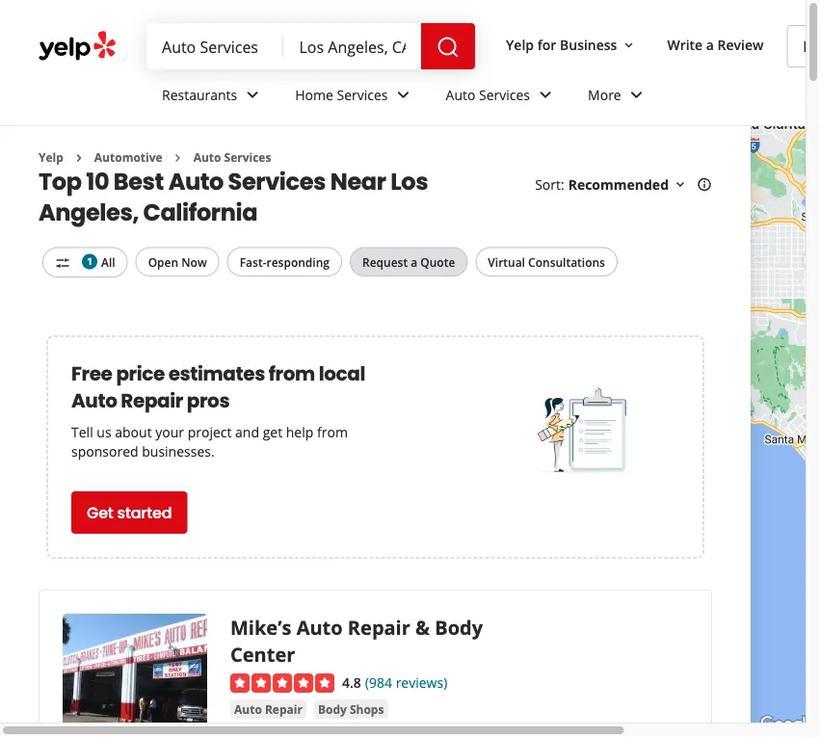 Task type: describe. For each thing, give the bounding box(es) containing it.
24 chevron down v2 image for restaurants
[[241, 83, 264, 106]]

home
[[295, 85, 334, 104]]

mike's
[[230, 614, 292, 641]]

24 chevron down v2 image for home services
[[392, 83, 415, 106]]

auto inside business categories element
[[446, 85, 476, 104]]

recommended button
[[569, 175, 689, 194]]

repair inside mike's auto repair & body center
[[348, 614, 411, 641]]

fast-responding
[[240, 254, 330, 270]]

virtual consultations button
[[476, 247, 618, 277]]

free price estimates from local auto repair pros image
[[538, 383, 634, 479]]

filters group
[[39, 247, 622, 278]]

1 horizontal spatial auto services link
[[431, 69, 573, 125]]

auto services inside business categories element
[[446, 85, 530, 104]]

auto repair button
[[230, 700, 307, 719]]

request a quote
[[363, 254, 456, 270]]

&
[[416, 614, 430, 641]]

pros
[[187, 388, 230, 415]]

center
[[230, 642, 295, 668]]

angeles,
[[39, 196, 139, 228]]

get
[[87, 502, 113, 524]]

free
[[71, 361, 112, 388]]

10
[[86, 165, 109, 198]]

and
[[235, 423, 259, 441]]

best
[[114, 165, 164, 198]]

1 all
[[87, 254, 115, 270]]

request a quote button
[[350, 247, 468, 277]]

repair inside button
[[265, 702, 303, 718]]

body shops button
[[314, 700, 388, 719]]

local
[[319, 361, 365, 388]]

google image
[[756, 713, 820, 738]]

body inside mike's auto repair & body center
[[435, 614, 483, 641]]

log
[[804, 36, 821, 57]]

services inside top 10 best auto services near los angeles, california
[[228, 165, 326, 198]]

0 vertical spatial from
[[269, 361, 315, 388]]

auto inside button
[[234, 702, 262, 718]]

open now
[[148, 254, 207, 270]]

auto inside top 10 best auto services near los angeles, california
[[168, 165, 224, 198]]

businesses.
[[142, 442, 215, 460]]

all
[[101, 254, 115, 270]]

shops
[[350, 702, 384, 718]]

about
[[115, 423, 152, 441]]

automotive link
[[94, 149, 163, 165]]

top
[[39, 165, 82, 198]]

business categories element
[[147, 69, 821, 125]]

more link
[[573, 69, 664, 125]]

tell
[[71, 423, 93, 441]]

map region
[[564, 0, 821, 738]]

Find text field
[[162, 36, 269, 57]]

quote
[[421, 254, 456, 270]]

1 horizontal spatial from
[[317, 423, 348, 441]]

24 chevron down v2 image for auto services
[[534, 83, 557, 106]]

0 horizontal spatial auto services
[[194, 149, 271, 165]]

mike's auto repair & body center link
[[230, 614, 483, 668]]

1
[[87, 255, 92, 268]]

services right home
[[337, 85, 388, 104]]

auto inside mike's auto repair & body center
[[297, 614, 343, 641]]

sponsored
[[71, 442, 138, 460]]

4.8 link
[[342, 672, 362, 692]]

a for write
[[707, 35, 715, 54]]

0 horizontal spatial auto services link
[[194, 149, 271, 165]]

repair inside the free price estimates from local auto repair pros tell us about your project and get help from sponsored businesses.
[[121, 388, 183, 415]]

yelp link
[[39, 149, 63, 165]]

now
[[181, 254, 207, 270]]

search image
[[437, 36, 460, 59]]

recommended
[[569, 175, 669, 194]]

auto repair link
[[230, 700, 307, 719]]

get
[[263, 423, 283, 441]]



Task type: vqa. For each thing, say whether or not it's contained in the screenshot.
the Free at the left
yes



Task type: locate. For each thing, give the bounding box(es) containing it.
repair up your
[[121, 388, 183, 415]]

4.8
[[342, 673, 362, 692]]

(984 reviews)
[[365, 673, 448, 692]]

project
[[188, 423, 232, 441]]

(984
[[365, 673, 393, 692]]

auto services link down for
[[431, 69, 573, 125]]

24 chevron down v2 image inside more link
[[626, 83, 649, 106]]

1 vertical spatial from
[[317, 423, 348, 441]]

2 24 chevron down v2 image from the left
[[534, 83, 557, 106]]

from right help
[[317, 423, 348, 441]]

1 horizontal spatial yelp
[[506, 35, 534, 54]]

yelp left for
[[506, 35, 534, 54]]

16 chevron down v2 image inside the recommended 'popup button'
[[673, 177, 689, 193]]

4.8 star rating image
[[230, 674, 335, 693]]

fast-
[[240, 254, 267, 270]]

yelp left the 10
[[39, 149, 63, 165]]

log link
[[787, 25, 821, 68]]

16 chevron down v2 image left 16 info v2 image
[[673, 177, 689, 193]]

us
[[97, 423, 111, 441]]

responding
[[267, 254, 330, 270]]

0 horizontal spatial from
[[269, 361, 315, 388]]

24 chevron down v2 image right the home services
[[392, 83, 415, 106]]

24 chevron down v2 image right more
[[626, 83, 649, 106]]

0 horizontal spatial 24 chevron down v2 image
[[392, 83, 415, 106]]

estimates
[[168, 361, 265, 388]]

16 filter v2 image
[[55, 255, 70, 271]]

none field find
[[162, 36, 269, 57]]

california
[[143, 196, 258, 228]]

16 chevron right v2 image
[[71, 150, 87, 166], [170, 150, 186, 166]]

1 horizontal spatial 24 chevron down v2 image
[[534, 83, 557, 106]]

started
[[117, 502, 172, 524]]

price
[[116, 361, 165, 388]]

body shops link
[[314, 700, 388, 719]]

mike's auto repair & body center
[[230, 614, 483, 668]]

0 horizontal spatial yelp
[[39, 149, 63, 165]]

24 chevron down v2 image
[[392, 83, 415, 106], [534, 83, 557, 106]]

virtual
[[488, 254, 526, 270]]

1 vertical spatial yelp
[[39, 149, 63, 165]]

yelp
[[506, 35, 534, 54], [39, 149, 63, 165]]

16 info v2 image
[[697, 177, 713, 193]]

1 vertical spatial repair
[[348, 614, 411, 641]]

1 none field from the left
[[162, 36, 269, 57]]

0 horizontal spatial 24 chevron down v2 image
[[241, 83, 264, 106]]

services down restaurants link
[[224, 149, 271, 165]]

top 10 best auto services near los angeles, california
[[39, 165, 428, 228]]

home services
[[295, 85, 388, 104]]

auto down search image
[[446, 85, 476, 104]]

1 horizontal spatial none field
[[299, 36, 406, 57]]

16 chevron down v2 image inside yelp for business button
[[622, 37, 637, 53]]

1 vertical spatial body
[[318, 702, 347, 718]]

reviews)
[[396, 673, 448, 692]]

automotive
[[94, 149, 163, 165]]

24 chevron down v2 image inside auto services link
[[534, 83, 557, 106]]

from left local in the left of the page
[[269, 361, 315, 388]]

None search field
[[147, 23, 479, 69]]

virtual consultations
[[488, 254, 606, 270]]

16 chevron down v2 image for yelp for business
[[622, 37, 637, 53]]

help
[[286, 423, 314, 441]]

request
[[363, 254, 408, 270]]

None field
[[162, 36, 269, 57], [299, 36, 406, 57]]

16 chevron right v2 image right best at the left top of page
[[170, 150, 186, 166]]

body down 4.8
[[318, 702, 347, 718]]

body shops
[[318, 702, 384, 718]]

24 chevron down v2 image right restaurants
[[241, 83, 264, 106]]

services
[[337, 85, 388, 104], [479, 85, 530, 104], [224, 149, 271, 165], [228, 165, 326, 198]]

yelp inside button
[[506, 35, 534, 54]]

precision auto clinic image
[[799, 242, 821, 281]]

a right write
[[707, 35, 715, 54]]

more
[[588, 85, 622, 104]]

get started button
[[71, 492, 187, 534]]

restaurants
[[162, 85, 237, 104]]

0 vertical spatial yelp
[[506, 35, 534, 54]]

services up 'fast-responding' button
[[228, 165, 326, 198]]

24 chevron down v2 image inside restaurants link
[[241, 83, 264, 106]]

0 horizontal spatial repair
[[121, 388, 183, 415]]

none field up restaurants
[[162, 36, 269, 57]]

1 vertical spatial auto services
[[194, 149, 271, 165]]

auto inside the free price estimates from local auto repair pros tell us about your project and get help from sponsored businesses.
[[71, 388, 117, 415]]

yelp for yelp for business
[[506, 35, 534, 54]]

1 16 chevron right v2 image from the left
[[71, 150, 87, 166]]

a for request
[[411, 254, 418, 270]]

review
[[718, 35, 764, 54]]

sort:
[[535, 175, 565, 194]]

24 chevron down v2 image inside home services link
[[392, 83, 415, 106]]

repair
[[121, 388, 183, 415], [348, 614, 411, 641], [265, 702, 303, 718]]

16 chevron down v2 image for recommended
[[673, 177, 689, 193]]

1 vertical spatial 16 chevron down v2 image
[[673, 177, 689, 193]]

1 24 chevron down v2 image from the left
[[241, 83, 264, 106]]

0 vertical spatial body
[[435, 614, 483, 641]]

auto services down restaurants link
[[194, 149, 271, 165]]

1 horizontal spatial a
[[707, 35, 715, 54]]

16 chevron right v2 image right 'yelp' 'link'
[[71, 150, 87, 166]]

0 horizontal spatial body
[[318, 702, 347, 718]]

16 chevron down v2 image right business
[[622, 37, 637, 53]]

write a review link
[[660, 27, 772, 62]]

16 chevron down v2 image
[[622, 37, 637, 53], [673, 177, 689, 193]]

1 horizontal spatial 16 chevron down v2 image
[[673, 177, 689, 193]]

16 chevron right v2 image for automotive
[[71, 150, 87, 166]]

mike's auto repair & body center image
[[63, 614, 207, 738]]

a
[[707, 35, 715, 54], [411, 254, 418, 270]]

24 chevron down v2 image
[[241, 83, 264, 106], [626, 83, 649, 106]]

1 horizontal spatial repair
[[265, 702, 303, 718]]

auto repair
[[234, 702, 303, 718]]

1 horizontal spatial body
[[435, 614, 483, 641]]

los
[[391, 165, 428, 198]]

fast-responding button
[[227, 247, 342, 277]]

your
[[155, 423, 184, 441]]

0 horizontal spatial none field
[[162, 36, 269, 57]]

auto services
[[446, 85, 530, 104], [194, 149, 271, 165]]

0 vertical spatial auto services
[[446, 85, 530, 104]]

1 horizontal spatial 16 chevron right v2 image
[[170, 150, 186, 166]]

0 horizontal spatial a
[[411, 254, 418, 270]]

yelp for 'yelp' 'link'
[[39, 149, 63, 165]]

24 chevron down v2 image for more
[[626, 83, 649, 106]]

near
[[331, 165, 386, 198]]

2 16 chevron right v2 image from the left
[[170, 150, 186, 166]]

2 horizontal spatial repair
[[348, 614, 411, 641]]

services down yelp for business
[[479, 85, 530, 104]]

consultations
[[529, 254, 606, 270]]

write a review
[[668, 35, 764, 54]]

0 vertical spatial repair
[[121, 388, 183, 415]]

write
[[668, 35, 703, 54]]

none field near
[[299, 36, 406, 57]]

0 horizontal spatial 16 chevron down v2 image
[[622, 37, 637, 53]]

home services link
[[280, 69, 431, 125]]

none field up the home services
[[299, 36, 406, 57]]

0 vertical spatial a
[[707, 35, 715, 54]]

(984 reviews) link
[[365, 672, 448, 692]]

1 24 chevron down v2 image from the left
[[392, 83, 415, 106]]

0 vertical spatial auto services link
[[431, 69, 573, 125]]

auto services link down restaurants link
[[194, 149, 271, 165]]

business
[[560, 35, 618, 54]]

auto
[[446, 85, 476, 104], [194, 149, 221, 165], [168, 165, 224, 198], [71, 388, 117, 415], [297, 614, 343, 641], [234, 702, 262, 718]]

body right &
[[435, 614, 483, 641]]

body inside button
[[318, 702, 347, 718]]

auto up the california
[[194, 149, 221, 165]]

for
[[538, 35, 557, 54]]

repair left &
[[348, 614, 411, 641]]

body
[[435, 614, 483, 641], [318, 702, 347, 718]]

24 chevron down v2 image down for
[[534, 83, 557, 106]]

2 24 chevron down v2 image from the left
[[626, 83, 649, 106]]

16 chevron right v2 image for auto services
[[170, 150, 186, 166]]

open now button
[[136, 247, 220, 277]]

yelp for business
[[506, 35, 618, 54]]

0 vertical spatial 16 chevron down v2 image
[[622, 37, 637, 53]]

a inside button
[[411, 254, 418, 270]]

1 vertical spatial a
[[411, 254, 418, 270]]

1 horizontal spatial 24 chevron down v2 image
[[626, 83, 649, 106]]

2 vertical spatial repair
[[265, 702, 303, 718]]

auto down 4.8 star rating image
[[234, 702, 262, 718]]

auto right mike's at the left of the page
[[297, 614, 343, 641]]

a left quote at the right top of the page
[[411, 254, 418, 270]]

open
[[148, 254, 178, 270]]

yelp for business button
[[499, 27, 645, 62]]

0 horizontal spatial 16 chevron right v2 image
[[71, 150, 87, 166]]

auto up us
[[71, 388, 117, 415]]

get started
[[87, 502, 172, 524]]

from
[[269, 361, 315, 388], [317, 423, 348, 441]]

1 horizontal spatial auto services
[[446, 85, 530, 104]]

1 vertical spatial auto services link
[[194, 149, 271, 165]]

auto services down search image
[[446, 85, 530, 104]]

restaurants link
[[147, 69, 280, 125]]

repair down 4.8 star rating image
[[265, 702, 303, 718]]

auto services link
[[431, 69, 573, 125], [194, 149, 271, 165]]

free price estimates from local auto repair pros tell us about your project and get help from sponsored businesses.
[[71, 361, 365, 460]]

2 none field from the left
[[299, 36, 406, 57]]

auto right best at the left top of page
[[168, 165, 224, 198]]

Near text field
[[299, 36, 406, 57]]



